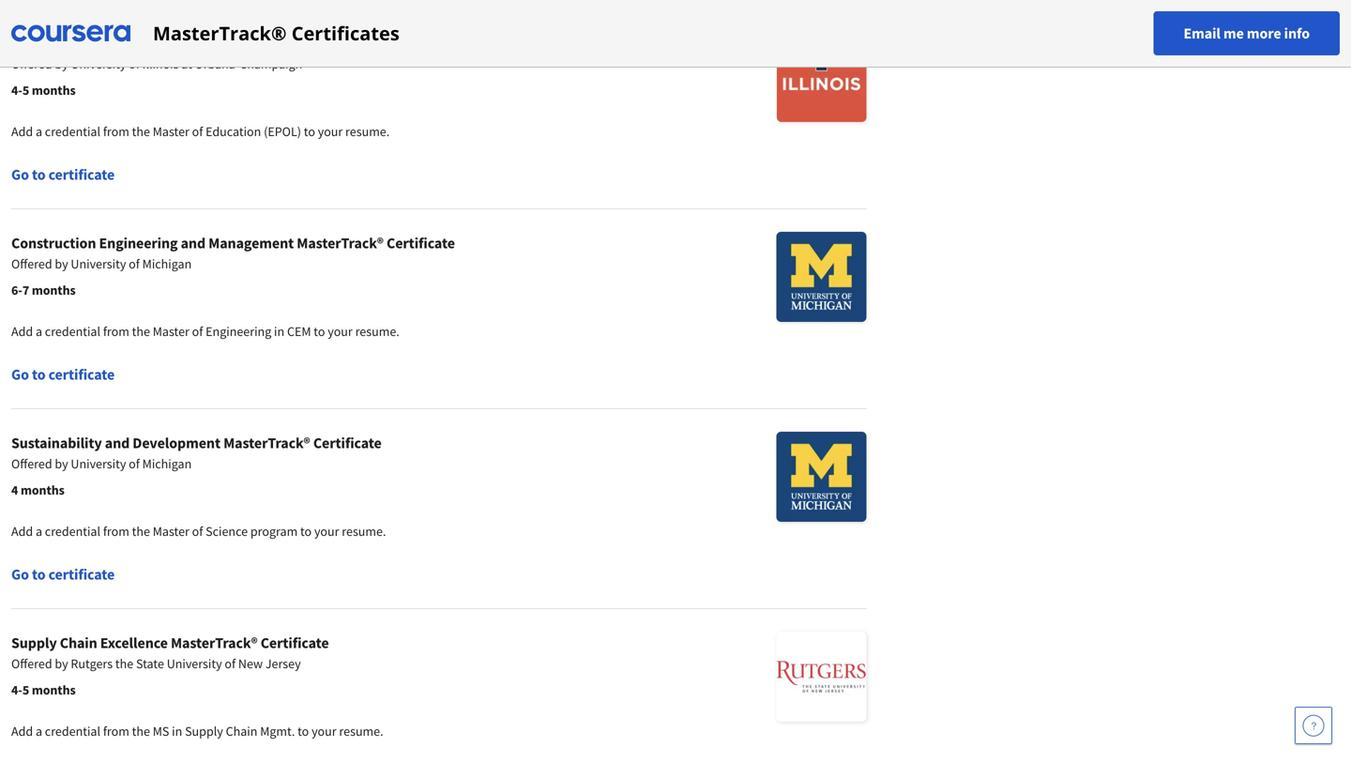 Task type: describe. For each thing, give the bounding box(es) containing it.
construction
[[11, 234, 96, 253]]

credential for supply
[[45, 723, 100, 740]]

add for instructional design mastertrack® certificate
[[11, 123, 33, 140]]

certificate for instructional
[[48, 165, 115, 184]]

certificates
[[292, 20, 400, 46]]

of inside supply chain excellence mastertrack® certificate offered by rutgers the state university of new jersey 4-5 months
[[225, 655, 236, 672]]

urbana-
[[195, 55, 240, 72]]

of inside 'instructional design mastertrack® certificate offered by university of illinois at urbana-champaign 4-5 months'
[[129, 55, 140, 72]]

a for instructional
[[36, 123, 42, 140]]

university of michigan image for sustainability and development mastertrack® certificate
[[777, 432, 867, 522]]

instructional design mastertrack® certificate offered by university of illinois at urbana-champaign 4-5 months
[[11, 34, 304, 99]]

and inside sustainability and development mastertrack® certificate offered by university of michigan 4 months
[[105, 434, 130, 453]]

mgmt.
[[260, 723, 295, 740]]

mastertrack® up urbana-
[[153, 20, 287, 46]]

university inside sustainability and development mastertrack® certificate offered by university of michigan 4 months
[[71, 455, 126, 472]]

your right (epol)
[[318, 123, 343, 140]]

add a credential from the master of science program to your resume.
[[11, 523, 386, 540]]

offered inside sustainability and development mastertrack® certificate offered by university of michigan 4 months
[[11, 455, 52, 472]]

supply inside supply chain excellence mastertrack® certificate offered by rutgers the state university of new jersey 4-5 months
[[11, 634, 57, 652]]

credential for sustainability
[[45, 523, 100, 540]]

program
[[251, 523, 298, 540]]

university inside 'instructional design mastertrack® certificate offered by university of illinois at urbana-champaign 4-5 months'
[[71, 55, 126, 72]]

coursera image
[[11, 18, 130, 48]]

go to certificate for instructional
[[11, 165, 115, 184]]

add for sustainability and development mastertrack® certificate
[[11, 523, 33, 540]]

offered inside construction engineering and management mastertrack® certificate offered by university of michigan 6-7 months
[[11, 255, 52, 272]]

mastertrack® inside 'instructional design mastertrack® certificate offered by university of illinois at urbana-champaign 4-5 months'
[[146, 34, 233, 53]]

supply chain excellence mastertrack® certificate offered by rutgers the state university of new jersey 4-5 months
[[11, 634, 329, 698]]

resume. right the cem
[[355, 323, 400, 340]]

from for engineering
[[103, 323, 129, 340]]

(epol)
[[264, 123, 301, 140]]

university of illinois at urbana-champaign image
[[778, 32, 867, 122]]

by inside 'instructional design mastertrack® certificate offered by university of illinois at urbana-champaign 4-5 months'
[[55, 55, 68, 72]]

email me more info button
[[1154, 11, 1341, 55]]

certificate inside 'instructional design mastertrack® certificate offered by university of illinois at urbana-champaign 4-5 months'
[[236, 34, 304, 53]]

months inside sustainability and development mastertrack® certificate offered by university of michigan 4 months
[[21, 482, 65, 499]]

mastertrack® certificates
[[153, 20, 400, 46]]

email
[[1184, 24, 1221, 43]]

construction engineering and management mastertrack® certificate offered by university of michigan 6-7 months
[[11, 234, 455, 299]]

certificate for construction
[[48, 365, 115, 384]]

7
[[22, 282, 29, 299]]

michigan inside construction engineering and management mastertrack® certificate offered by university of michigan 6-7 months
[[142, 255, 192, 272]]

4- inside supply chain excellence mastertrack® certificate offered by rutgers the state university of new jersey 4-5 months
[[11, 682, 22, 698]]

master for development
[[153, 523, 190, 540]]

the for chain
[[132, 723, 150, 740]]

rutgers
[[71, 655, 113, 672]]

from for design
[[103, 123, 129, 140]]

a for sustainability
[[36, 523, 42, 540]]

instructional
[[11, 34, 96, 53]]

by inside supply chain excellence mastertrack® certificate offered by rutgers the state university of new jersey 4-5 months
[[55, 655, 68, 672]]

certificate inside supply chain excellence mastertrack® certificate offered by rutgers the state university of new jersey 4-5 months
[[261, 634, 329, 652]]

a for supply
[[36, 723, 42, 740]]

the for and
[[132, 523, 150, 540]]

1 horizontal spatial chain
[[226, 723, 258, 740]]

illinois
[[142, 55, 179, 72]]

from for chain
[[103, 723, 129, 740]]

university inside supply chain excellence mastertrack® certificate offered by rutgers the state university of new jersey 4-5 months
[[167, 655, 222, 672]]

at
[[181, 55, 192, 72]]

months inside supply chain excellence mastertrack® certificate offered by rutgers the state university of new jersey 4-5 months
[[32, 682, 76, 698]]



Task type: locate. For each thing, give the bounding box(es) containing it.
0 vertical spatial university of michigan image
[[777, 232, 867, 322]]

2 go to certificate from the top
[[11, 365, 115, 384]]

the for design
[[132, 123, 150, 140]]

engineering left the cem
[[206, 323, 272, 340]]

management
[[209, 234, 294, 253]]

science
[[206, 523, 248, 540]]

4
[[11, 482, 18, 499]]

engineering inside construction engineering and management mastertrack® certificate offered by university of michigan 6-7 months
[[99, 234, 178, 253]]

certificate up construction
[[48, 165, 115, 184]]

1 a from the top
[[36, 123, 42, 140]]

go to certificate
[[11, 165, 115, 184], [11, 365, 115, 384], [11, 565, 115, 584]]

1 vertical spatial chain
[[226, 723, 258, 740]]

credential down construction
[[45, 323, 100, 340]]

5 inside supply chain excellence mastertrack® certificate offered by rutgers the state university of new jersey 4-5 months
[[22, 682, 29, 698]]

0 vertical spatial 4-
[[11, 82, 22, 99]]

master down construction engineering and management mastertrack® certificate offered by university of michigan 6-7 months
[[153, 323, 190, 340]]

in
[[274, 323, 285, 340], [172, 723, 182, 740]]

credential down the sustainability
[[45, 523, 100, 540]]

by left rutgers
[[55, 655, 68, 672]]

go to certificate up the sustainability
[[11, 365, 115, 384]]

go for construction engineering and management mastertrack® certificate
[[11, 365, 29, 384]]

email me more info
[[1184, 24, 1311, 43]]

certificate for sustainability
[[48, 565, 115, 584]]

add a credential from the master of education (epol) to your resume.
[[11, 123, 390, 140]]

in right ms
[[172, 723, 182, 740]]

0 horizontal spatial and
[[105, 434, 130, 453]]

1 credential from the top
[[45, 123, 100, 140]]

4 by from the top
[[55, 655, 68, 672]]

4 add from the top
[[11, 723, 33, 740]]

development
[[133, 434, 221, 453]]

months inside 'instructional design mastertrack® certificate offered by university of illinois at urbana-champaign 4-5 months'
[[32, 82, 76, 99]]

master
[[153, 123, 190, 140], [153, 323, 190, 340], [153, 523, 190, 540]]

chain inside supply chain excellence mastertrack® certificate offered by rutgers the state university of new jersey 4-5 months
[[60, 634, 97, 652]]

chain up rutgers
[[60, 634, 97, 652]]

1 vertical spatial university of michigan image
[[777, 432, 867, 522]]

3 from from the top
[[103, 523, 129, 540]]

education
[[206, 123, 261, 140]]

mastertrack® up new
[[171, 634, 258, 652]]

mastertrack® up "program"
[[223, 434, 310, 453]]

your right "program"
[[314, 523, 339, 540]]

design
[[99, 34, 143, 53]]

by
[[55, 55, 68, 72], [55, 255, 68, 272], [55, 455, 68, 472], [55, 655, 68, 672]]

1 4- from the top
[[11, 82, 22, 99]]

go for sustainability and development mastertrack® certificate
[[11, 565, 29, 584]]

excellence
[[100, 634, 168, 652]]

certificate inside sustainability and development mastertrack® certificate offered by university of michigan 4 months
[[313, 434, 382, 453]]

1 go to certificate from the top
[[11, 165, 115, 184]]

go down 4
[[11, 565, 29, 584]]

cem
[[287, 323, 311, 340]]

certificate inside construction engineering and management mastertrack® certificate offered by university of michigan 6-7 months
[[387, 234, 455, 253]]

mastertrack® right management
[[297, 234, 384, 253]]

to
[[304, 123, 315, 140], [32, 165, 46, 184], [314, 323, 325, 340], [32, 365, 46, 384], [300, 523, 312, 540], [32, 565, 46, 584], [298, 723, 309, 740]]

the for engineering
[[132, 323, 150, 340]]

new
[[238, 655, 263, 672]]

credential
[[45, 123, 100, 140], [45, 323, 100, 340], [45, 523, 100, 540], [45, 723, 100, 740]]

1 offered from the top
[[11, 55, 52, 72]]

offered up 4
[[11, 455, 52, 472]]

certificate
[[236, 34, 304, 53], [387, 234, 455, 253], [313, 434, 382, 453], [261, 634, 329, 652]]

go to certificate for sustainability
[[11, 565, 115, 584]]

1 vertical spatial certificate
[[48, 365, 115, 384]]

mastertrack®
[[153, 20, 287, 46], [146, 34, 233, 53], [297, 234, 384, 253], [223, 434, 310, 453], [171, 634, 258, 652]]

university down construction
[[71, 255, 126, 272]]

2 university of michigan image from the top
[[777, 432, 867, 522]]

mastertrack® inside supply chain excellence mastertrack® certificate offered by rutgers the state university of new jersey 4-5 months
[[171, 634, 258, 652]]

mastertrack® inside construction engineering and management mastertrack® certificate offered by university of michigan 6-7 months
[[297, 234, 384, 253]]

state
[[136, 655, 164, 672]]

offered inside 'instructional design mastertrack® certificate offered by university of illinois at urbana-champaign 4-5 months'
[[11, 55, 52, 72]]

2 from from the top
[[103, 323, 129, 340]]

the inside supply chain excellence mastertrack® certificate offered by rutgers the state university of new jersey 4-5 months
[[115, 655, 133, 672]]

add for supply chain excellence mastertrack® certificate
[[11, 723, 33, 740]]

chain left mgmt.
[[226, 723, 258, 740]]

1 certificate from the top
[[48, 165, 115, 184]]

1 horizontal spatial in
[[274, 323, 285, 340]]

4 a from the top
[[36, 723, 42, 740]]

0 vertical spatial engineering
[[99, 234, 178, 253]]

resume. right "program"
[[342, 523, 386, 540]]

rutgers the state university of new jersey image
[[777, 632, 867, 722]]

1 vertical spatial master
[[153, 323, 190, 340]]

more
[[1248, 24, 1282, 43]]

0 vertical spatial 5
[[22, 82, 29, 99]]

help center image
[[1303, 714, 1326, 737]]

2 offered from the top
[[11, 255, 52, 272]]

credential for construction
[[45, 323, 100, 340]]

4- inside 'instructional design mastertrack® certificate offered by university of illinois at urbana-champaign 4-5 months'
[[11, 82, 22, 99]]

months down rutgers
[[32, 682, 76, 698]]

0 vertical spatial supply
[[11, 634, 57, 652]]

the
[[132, 123, 150, 140], [132, 323, 150, 340], [132, 523, 150, 540], [115, 655, 133, 672], [132, 723, 150, 740]]

1 horizontal spatial and
[[181, 234, 206, 253]]

credential for instructional
[[45, 123, 100, 140]]

and left management
[[181, 234, 206, 253]]

0 vertical spatial go to certificate
[[11, 165, 115, 184]]

michigan inside sustainability and development mastertrack® certificate offered by university of michigan 4 months
[[142, 455, 192, 472]]

3 master from the top
[[153, 523, 190, 540]]

3 certificate from the top
[[48, 565, 115, 584]]

1 master from the top
[[153, 123, 190, 140]]

by inside sustainability and development mastertrack® certificate offered by university of michigan 4 months
[[55, 455, 68, 472]]

from
[[103, 123, 129, 140], [103, 323, 129, 340], [103, 523, 129, 540], [103, 723, 129, 740]]

0 horizontal spatial chain
[[60, 634, 97, 652]]

months inside construction engineering and management mastertrack® certificate offered by university of michigan 6-7 months
[[32, 282, 76, 299]]

2 vertical spatial go to certificate
[[11, 565, 115, 584]]

michigan down development
[[142, 455, 192, 472]]

1 vertical spatial go
[[11, 365, 29, 384]]

certificate up the sustainability
[[48, 365, 115, 384]]

of
[[129, 55, 140, 72], [192, 123, 203, 140], [129, 255, 140, 272], [192, 323, 203, 340], [129, 455, 140, 472], [192, 523, 203, 540], [225, 655, 236, 672]]

1 by from the top
[[55, 55, 68, 72]]

info
[[1285, 24, 1311, 43]]

by down construction
[[55, 255, 68, 272]]

add for construction engineering and management mastertrack® certificate
[[11, 323, 33, 340]]

1 vertical spatial engineering
[[206, 323, 272, 340]]

in left the cem
[[274, 323, 285, 340]]

4 from from the top
[[103, 723, 129, 740]]

go for instructional design mastertrack® certificate
[[11, 165, 29, 184]]

1 from from the top
[[103, 123, 129, 140]]

master left science
[[153, 523, 190, 540]]

chain
[[60, 634, 97, 652], [226, 723, 258, 740]]

0 horizontal spatial supply
[[11, 634, 57, 652]]

and inside construction engineering and management mastertrack® certificate offered by university of michigan 6-7 months
[[181, 234, 206, 253]]

4 offered from the top
[[11, 655, 52, 672]]

master for and
[[153, 323, 190, 340]]

4-
[[11, 82, 22, 99], [11, 682, 22, 698]]

2 a from the top
[[36, 323, 42, 340]]

3 credential from the top
[[45, 523, 100, 540]]

university
[[71, 55, 126, 72], [71, 255, 126, 272], [71, 455, 126, 472], [167, 655, 222, 672]]

1 michigan from the top
[[142, 255, 192, 272]]

1 vertical spatial supply
[[185, 723, 223, 740]]

your right the cem
[[328, 323, 353, 340]]

sustainability
[[11, 434, 102, 453]]

by down instructional
[[55, 55, 68, 72]]

credential down rutgers
[[45, 723, 100, 740]]

2 5 from the top
[[22, 682, 29, 698]]

credential down instructional
[[45, 123, 100, 140]]

0 vertical spatial and
[[181, 234, 206, 253]]

master for mastertrack®
[[153, 123, 190, 140]]

2 michigan from the top
[[142, 455, 192, 472]]

3 go to certificate from the top
[[11, 565, 115, 584]]

0 vertical spatial certificate
[[48, 165, 115, 184]]

2 go from the top
[[11, 365, 29, 384]]

2 vertical spatial go
[[11, 565, 29, 584]]

1 go from the top
[[11, 165, 29, 184]]

months down instructional
[[32, 82, 76, 99]]

certificate up excellence
[[48, 565, 115, 584]]

months right 7
[[32, 282, 76, 299]]

of inside construction engineering and management mastertrack® certificate offered by university of michigan 6-7 months
[[129, 255, 140, 272]]

engineering
[[99, 234, 178, 253], [206, 323, 272, 340]]

6-
[[11, 282, 22, 299]]

master left education
[[153, 123, 190, 140]]

champaign
[[240, 55, 303, 72]]

0 vertical spatial master
[[153, 123, 190, 140]]

certificate
[[48, 165, 115, 184], [48, 365, 115, 384], [48, 565, 115, 584]]

me
[[1224, 24, 1245, 43]]

go up construction
[[11, 165, 29, 184]]

your
[[318, 123, 343, 140], [328, 323, 353, 340], [314, 523, 339, 540], [312, 723, 337, 740]]

3 add from the top
[[11, 523, 33, 540]]

jersey
[[266, 655, 301, 672]]

university down the sustainability
[[71, 455, 126, 472]]

0 horizontal spatial in
[[172, 723, 182, 740]]

0 vertical spatial in
[[274, 323, 285, 340]]

engineering right construction
[[99, 234, 178, 253]]

resume.
[[346, 123, 390, 140], [355, 323, 400, 340], [342, 523, 386, 540], [339, 723, 384, 740]]

3 go from the top
[[11, 565, 29, 584]]

2 master from the top
[[153, 323, 190, 340]]

add
[[11, 123, 33, 140], [11, 323, 33, 340], [11, 523, 33, 540], [11, 723, 33, 740]]

1 vertical spatial 4-
[[11, 682, 22, 698]]

5 inside 'instructional design mastertrack® certificate offered by university of illinois at urbana-champaign 4-5 months'
[[22, 82, 29, 99]]

2 credential from the top
[[45, 323, 100, 340]]

and
[[181, 234, 206, 253], [105, 434, 130, 453]]

add a credential from the ms in supply chain mgmt. to your resume.
[[11, 723, 384, 740]]

2 by from the top
[[55, 255, 68, 272]]

a
[[36, 123, 42, 140], [36, 323, 42, 340], [36, 523, 42, 540], [36, 723, 42, 740]]

ms
[[153, 723, 169, 740]]

4 credential from the top
[[45, 723, 100, 740]]

1 add from the top
[[11, 123, 33, 140]]

sustainability and development mastertrack® certificate offered by university of michigan 4 months
[[11, 434, 382, 499]]

1 vertical spatial michigan
[[142, 455, 192, 472]]

of inside sustainability and development mastertrack® certificate offered by university of michigan 4 months
[[129, 455, 140, 472]]

university inside construction engineering and management mastertrack® certificate offered by university of michigan 6-7 months
[[71, 255, 126, 272]]

supply
[[11, 634, 57, 652], [185, 723, 223, 740]]

from for and
[[103, 523, 129, 540]]

a for construction
[[36, 323, 42, 340]]

2 vertical spatial certificate
[[48, 565, 115, 584]]

michigan up add a credential from the master of engineering in cem to your resume.
[[142, 255, 192, 272]]

months right 4
[[21, 482, 65, 499]]

1 horizontal spatial supply
[[185, 723, 223, 740]]

1 university of michigan image from the top
[[777, 232, 867, 322]]

resume. right mgmt.
[[339, 723, 384, 740]]

1 vertical spatial 5
[[22, 682, 29, 698]]

university down the 'design'
[[71, 55, 126, 72]]

0 vertical spatial michigan
[[142, 255, 192, 272]]

offered down instructional
[[11, 55, 52, 72]]

and left development
[[105, 434, 130, 453]]

go to certificate up construction
[[11, 165, 115, 184]]

0 vertical spatial chain
[[60, 634, 97, 652]]

add a credential from the master of engineering in cem to your resume.
[[11, 323, 400, 340]]

go to certificate up rutgers
[[11, 565, 115, 584]]

1 vertical spatial in
[[172, 723, 182, 740]]

2 4- from the top
[[11, 682, 22, 698]]

0 horizontal spatial engineering
[[99, 234, 178, 253]]

months
[[32, 82, 76, 99], [32, 282, 76, 299], [21, 482, 65, 499], [32, 682, 76, 698]]

your right mgmt.
[[312, 723, 337, 740]]

0 vertical spatial go
[[11, 165, 29, 184]]

go to certificate for construction
[[11, 365, 115, 384]]

go
[[11, 165, 29, 184], [11, 365, 29, 384], [11, 565, 29, 584]]

1 5 from the top
[[22, 82, 29, 99]]

offered left rutgers
[[11, 655, 52, 672]]

university of michigan image
[[777, 232, 867, 322], [777, 432, 867, 522]]

offered inside supply chain excellence mastertrack® certificate offered by rutgers the state university of new jersey 4-5 months
[[11, 655, 52, 672]]

mastertrack® inside sustainability and development mastertrack® certificate offered by university of michigan 4 months
[[223, 434, 310, 453]]

offered up 7
[[11, 255, 52, 272]]

3 offered from the top
[[11, 455, 52, 472]]

3 by from the top
[[55, 455, 68, 472]]

university right state
[[167, 655, 222, 672]]

by inside construction engineering and management mastertrack® certificate offered by university of michigan 6-7 months
[[55, 255, 68, 272]]

2 vertical spatial master
[[153, 523, 190, 540]]

university of michigan image for construction engineering and management mastertrack® certificate
[[777, 232, 867, 322]]

go up the sustainability
[[11, 365, 29, 384]]

1 horizontal spatial engineering
[[206, 323, 272, 340]]

by down the sustainability
[[55, 455, 68, 472]]

resume. right (epol)
[[346, 123, 390, 140]]

michigan
[[142, 255, 192, 272], [142, 455, 192, 472]]

1 vertical spatial go to certificate
[[11, 365, 115, 384]]

5
[[22, 82, 29, 99], [22, 682, 29, 698]]

offered
[[11, 55, 52, 72], [11, 255, 52, 272], [11, 455, 52, 472], [11, 655, 52, 672]]

3 a from the top
[[36, 523, 42, 540]]

2 add from the top
[[11, 323, 33, 340]]

mastertrack® up at
[[146, 34, 233, 53]]

2 certificate from the top
[[48, 365, 115, 384]]

1 vertical spatial and
[[105, 434, 130, 453]]



Task type: vqa. For each thing, say whether or not it's contained in the screenshot.
places
no



